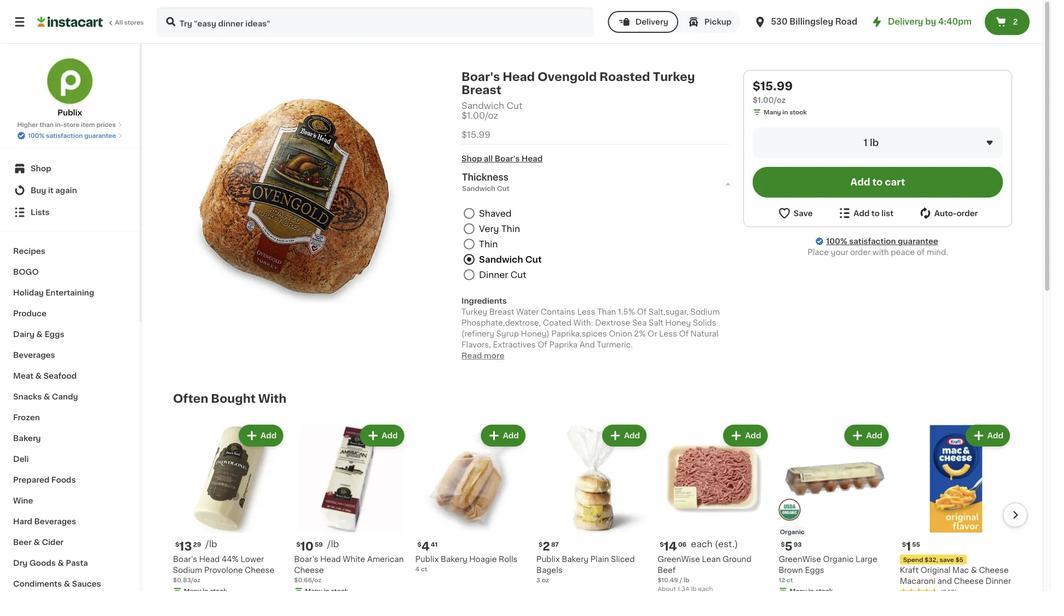 Task type: vqa. For each thing, say whether or not it's contained in the screenshot.
4:35pm
no



Task type: describe. For each thing, give the bounding box(es) containing it.
hard beverages link
[[7, 511, 133, 532]]

delivery by 4:40pm
[[888, 18, 972, 26]]

& for beer
[[34, 539, 40, 547]]

delivery for delivery
[[636, 18, 669, 26]]

dairy
[[13, 331, 34, 338]]

condiments & sauces link
[[7, 574, 133, 591]]

breast inside ingredients turkey breast water contains less than 1.5% of salt,sugar, sodium phosphate,dextrose, coated with: dextrose sea salt honey solids (refinery syrup honey) paprika,spices onion 2% or less of natural flavors, extractives of paprika and turmeric. read more
[[489, 308, 514, 316]]

boar's head ovengold roasted turkey breast
[[462, 71, 695, 96]]

& for dairy
[[36, 331, 43, 338]]

sandwich for sandwich cut $1.00/oz
[[462, 101, 504, 110]]

service type group
[[608, 11, 741, 33]]

$ 14 06 each (est.)
[[660, 540, 738, 553]]

ingredients turkey breast water contains less than 1.5% of salt,sugar, sodium phosphate,dextrose, coated with: dextrose sea salt honey solids (refinery syrup honey) paprika,spices onion 2% or less of natural flavors, extractives of paprika and turmeric. read more
[[462, 297, 720, 360]]

delivery for delivery by 4:40pm
[[888, 18, 924, 26]]

4 inside the publix bakery hoagie rolls 4 ct
[[415, 566, 420, 572]]

bogo
[[13, 268, 39, 276]]

$0.83/oz
[[173, 577, 200, 583]]

$ 2 87
[[539, 541, 559, 553]]

87
[[551, 542, 559, 548]]

530 billingsley road
[[771, 18, 858, 26]]

all
[[115, 19, 123, 25]]

boar's for boar's head 44% lower sodium provolone cheese $0.83/oz
[[173, 556, 197, 563]]

0 horizontal spatial publix
[[58, 109, 82, 117]]

head for 44%
[[199, 556, 220, 563]]

greenwise for each (est.)
[[658, 556, 700, 563]]

add button for 5
[[846, 426, 888, 446]]

$10.49
[[658, 577, 678, 583]]

lb inside field
[[870, 138, 879, 148]]

100% satisfaction guarantee inside button
[[28, 133, 116, 139]]

100% satisfaction guarantee button
[[17, 129, 123, 140]]

$14.06 each (estimated) element
[[658, 540, 770, 554]]

by
[[926, 18, 936, 26]]

add for spend $32, save $5
[[988, 432, 1004, 440]]

solids
[[693, 319, 717, 327]]

$ for 1
[[902, 542, 906, 548]]

$ 4 41
[[418, 541, 438, 553]]

deli link
[[7, 449, 133, 470]]

shop all boar's head
[[462, 155, 543, 163]]

item
[[81, 122, 95, 128]]

condiments & sauces
[[13, 580, 101, 588]]

(est.)
[[715, 540, 738, 549]]

order inside button
[[957, 209, 978, 217]]

cut for sandwich cut $1.00/oz
[[507, 101, 523, 110]]

recipes link
[[7, 241, 133, 262]]

$13.29 per pound element
[[173, 540, 285, 554]]

1 lb field
[[753, 128, 1003, 158]]

$32,
[[925, 557, 938, 563]]

0 horizontal spatial organic
[[780, 529, 805, 535]]

& for meat
[[35, 372, 42, 380]]

add for 2
[[624, 432, 640, 440]]

of
[[917, 249, 925, 256]]

meat & seafood link
[[7, 366, 133, 387]]

kraft
[[900, 567, 919, 574]]

instacart logo image
[[37, 15, 103, 28]]

0 vertical spatial dinner
[[479, 271, 508, 279]]

in-
[[55, 122, 63, 128]]

2 horizontal spatial of
[[679, 330, 689, 338]]

snacks
[[13, 393, 42, 401]]

/lb inside $13.29 per pound element
[[206, 540, 217, 549]]

large
[[856, 556, 878, 563]]

eggs inside 'greenwise organic large brown eggs 12 ct'
[[805, 567, 825, 574]]

$ for 13
[[175, 542, 179, 548]]

greenwise organic large brown eggs 12 ct
[[779, 556, 878, 583]]

hard
[[13, 518, 32, 526]]

product group containing 13
[[173, 423, 285, 591]]

$ 5 93
[[781, 541, 802, 553]]

0 vertical spatial 4
[[422, 541, 430, 553]]

add to list
[[854, 209, 894, 217]]

lb inside greenwise lean ground beef $10.49 / lb
[[684, 577, 690, 583]]

turmeric.
[[597, 341, 633, 349]]

rolls
[[499, 556, 518, 563]]

higher
[[17, 122, 38, 128]]

honey)
[[521, 330, 550, 338]]

2 button
[[985, 9, 1030, 35]]

beverages inside beverages link
[[13, 352, 55, 359]]

stores
[[124, 19, 144, 25]]

cheese down mac
[[954, 577, 984, 585]]

boar's head white american cheese $0.66/oz
[[294, 556, 404, 583]]

flavors,
[[462, 341, 491, 349]]

dry goods & pasta link
[[7, 553, 133, 574]]

add for 5
[[867, 432, 883, 440]]

dry goods & pasta
[[13, 560, 88, 567]]

all stores link
[[37, 7, 145, 37]]

lists
[[31, 209, 50, 216]]

buy it again
[[31, 187, 77, 194]]

/
[[680, 577, 682, 583]]

with
[[873, 249, 889, 256]]

cart
[[885, 178, 905, 187]]

12
[[779, 577, 785, 583]]

spend
[[903, 557, 923, 563]]

$0.66/oz
[[294, 577, 322, 583]]

$ for 4
[[418, 542, 422, 548]]

cheese inside boar's head 44% lower sodium provolone cheese $0.83/oz
[[245, 567, 275, 574]]

paprika
[[550, 341, 578, 349]]

very thin
[[479, 225, 520, 233]]

item badge image
[[779, 499, 801, 521]]

than
[[597, 308, 616, 316]]

frozen link
[[7, 407, 133, 428]]

cheese inside boar's head white american cheese $0.66/oz
[[294, 567, 324, 574]]

ct inside 'greenwise organic large brown eggs 12 ct'
[[787, 577, 793, 583]]

and
[[938, 577, 952, 585]]

1 vertical spatial 100% satisfaction guarantee
[[826, 238, 939, 245]]

bought
[[211, 393, 256, 405]]

1 lb
[[864, 138, 879, 148]]

lists link
[[7, 202, 133, 223]]

/lb inside $ 10 59 /lb
[[327, 540, 339, 549]]

again
[[55, 187, 77, 194]]

turkey inside boar's head ovengold roasted turkey breast
[[653, 71, 695, 82]]

0 vertical spatial thin
[[501, 225, 520, 233]]

dextrose
[[595, 319, 631, 327]]

with:
[[574, 319, 593, 327]]

to for cart
[[873, 178, 883, 187]]

holiday entertaining
[[13, 289, 94, 297]]

natural
[[691, 330, 719, 338]]

ingredients
[[462, 297, 507, 305]]

add to list button
[[838, 206, 894, 220]]

kraft original mac & cheese macaroni and cheese dinner
[[900, 567, 1011, 585]]

1 vertical spatial satisfaction
[[849, 238, 896, 245]]

product group containing 1
[[900, 423, 1013, 591]]

road
[[836, 18, 858, 26]]

10
[[300, 541, 314, 553]]

snacks & candy link
[[7, 387, 133, 407]]

produce
[[13, 310, 47, 318]]

auto-
[[935, 209, 957, 217]]

than
[[40, 122, 54, 128]]

shop for shop
[[31, 165, 51, 173]]

to for list
[[872, 209, 880, 217]]

ingredients button
[[462, 296, 731, 307]]

add button for /lb
[[361, 426, 403, 446]]

dairy & eggs link
[[7, 324, 133, 345]]

cheese right mac
[[979, 567, 1009, 574]]

onion
[[609, 330, 632, 338]]

1 horizontal spatial of
[[637, 308, 647, 316]]

product group containing 2
[[537, 423, 649, 585]]

save
[[794, 209, 813, 217]]

produce link
[[7, 303, 133, 324]]

auto-order button
[[919, 206, 978, 220]]



Task type: locate. For each thing, give the bounding box(es) containing it.
turkey inside ingredients turkey breast water contains less than 1.5% of salt,sugar, sodium phosphate,dextrose, coated with: dextrose sea salt honey solids (refinery syrup honey) paprika,spices onion 2% or less of natural flavors, extractives of paprika and turmeric. read more
[[462, 308, 487, 316]]

prices
[[96, 122, 116, 128]]

greenwise inside 'greenwise organic large brown eggs 12 ct'
[[779, 556, 821, 563]]

1 vertical spatial organic
[[823, 556, 854, 563]]

your
[[831, 249, 849, 256]]

breast inside boar's head ovengold roasted turkey breast
[[462, 84, 502, 96]]

2 inside "item carousel" region
[[543, 541, 550, 553]]

beer & cider
[[13, 539, 64, 547]]

publix up higher than in-store item prices link
[[58, 109, 82, 117]]

1 horizontal spatial turkey
[[653, 71, 695, 82]]

ct right the 12
[[787, 577, 793, 583]]

guarantee
[[84, 133, 116, 139], [898, 238, 939, 245]]

/lb right '29'
[[206, 540, 217, 549]]

0 horizontal spatial /lb
[[206, 540, 217, 549]]

$ inside the $ 4 41
[[418, 542, 422, 548]]

0 horizontal spatial order
[[850, 249, 871, 256]]

beverages down dairy & eggs
[[13, 352, 55, 359]]

breast up sandwich cut $1.00/oz at the left
[[462, 84, 502, 96]]

1 vertical spatial less
[[659, 330, 677, 338]]

1 vertical spatial lb
[[684, 577, 690, 583]]

bakery
[[13, 435, 41, 442], [441, 556, 468, 563], [562, 556, 589, 563]]

1 horizontal spatial greenwise
[[779, 556, 821, 563]]

1 vertical spatial turkey
[[462, 308, 487, 316]]

$10.59 per pound element
[[294, 540, 407, 554]]

1 horizontal spatial guarantee
[[898, 238, 939, 245]]

1 horizontal spatial ct
[[787, 577, 793, 583]]

head up provolone
[[199, 556, 220, 563]]

dry
[[13, 560, 28, 567]]

greenwise down 14 at the right of page
[[658, 556, 700, 563]]

publix for 2
[[537, 556, 560, 563]]

5 product group from the left
[[658, 423, 770, 591]]

59
[[315, 542, 323, 548]]

$15.99 for $15.99
[[462, 130, 491, 139]]

$ inside $ 13 29
[[175, 542, 179, 548]]

0 vertical spatial lb
[[870, 138, 879, 148]]

1 vertical spatial sodium
[[173, 567, 202, 574]]

41
[[431, 542, 438, 548]]

0 horizontal spatial boar's
[[173, 556, 197, 563]]

1 horizontal spatial dinner
[[986, 577, 1011, 585]]

sandwich inside sandwich cut $1.00/oz
[[462, 101, 504, 110]]

$15.99 up many
[[753, 80, 793, 92]]

organic up 93
[[780, 529, 805, 535]]

0 horizontal spatial turkey
[[462, 308, 487, 316]]

1 vertical spatial cut
[[525, 255, 542, 264]]

1 add button from the left
[[240, 426, 282, 446]]

publix inside publix bakery plain sliced bagels 3 oz
[[537, 556, 560, 563]]

0 vertical spatial 100% satisfaction guarantee
[[28, 133, 116, 139]]

sauces
[[72, 580, 101, 588]]

bakery down frozen
[[13, 435, 41, 442]]

wine
[[13, 497, 33, 505]]

less up with:
[[577, 308, 595, 316]]

peace
[[891, 249, 915, 256]]

cut up dinner cut
[[525, 255, 542, 264]]

plain
[[591, 556, 609, 563]]

$ left 87
[[539, 542, 543, 548]]

1 inside product group
[[906, 541, 911, 553]]

bakery for 2
[[562, 556, 589, 563]]

boar's head ovengold roasted turkey breast image
[[182, 79, 410, 307]]

prepared foods
[[13, 476, 76, 484]]

4 left 41
[[422, 541, 430, 553]]

stock
[[790, 109, 807, 115]]

1 vertical spatial ct
[[787, 577, 793, 583]]

1 vertical spatial shop
[[31, 165, 51, 173]]

1 horizontal spatial /lb
[[327, 540, 339, 549]]

list
[[882, 209, 894, 217]]

7 add button from the left
[[967, 426, 1009, 446]]

0 vertical spatial 1
[[864, 138, 868, 148]]

ct inside the publix bakery hoagie rolls 4 ct
[[421, 566, 427, 572]]

salt
[[649, 319, 664, 327]]

buy it again link
[[7, 180, 133, 202]]

$ inside $ 1 55
[[902, 542, 906, 548]]

3 add button from the left
[[482, 426, 525, 446]]

100% up "your"
[[826, 238, 848, 245]]

0 horizontal spatial shop
[[31, 165, 51, 173]]

head
[[522, 155, 543, 163]]

1 vertical spatial beverages
[[34, 518, 76, 526]]

2 horizontal spatial bakery
[[562, 556, 589, 563]]

head for white
[[320, 556, 341, 563]]

$ left 41
[[418, 542, 422, 548]]

product group containing 10
[[294, 423, 407, 591]]

0 horizontal spatial bakery
[[13, 435, 41, 442]]

93
[[794, 542, 802, 548]]

1 horizontal spatial lb
[[870, 138, 879, 148]]

head down $ 10 59 /lb
[[320, 556, 341, 563]]

1.5%
[[618, 308, 635, 316]]

$ left '29'
[[175, 542, 179, 548]]

shop for shop all boar's head
[[462, 155, 482, 163]]

dinner inside kraft original mac & cheese macaroni and cheese dinner
[[986, 577, 1011, 585]]

& left sauces
[[64, 580, 70, 588]]

greenwise
[[658, 556, 700, 563], [779, 556, 821, 563]]

& inside snacks & candy link
[[44, 393, 50, 401]]

1 vertical spatial order
[[850, 249, 871, 256]]

0 vertical spatial cut
[[507, 101, 523, 110]]

less down honey
[[659, 330, 677, 338]]

0 horizontal spatial dinner
[[479, 271, 508, 279]]

boar's for boar's head white american cheese $0.66/oz
[[294, 556, 318, 563]]

of down honey)
[[538, 341, 548, 349]]

often
[[173, 393, 208, 405]]

$ inside $ 14 06 each (est.)
[[660, 542, 664, 548]]

0 vertical spatial beverages
[[13, 352, 55, 359]]

0 vertical spatial order
[[957, 209, 978, 217]]

sliced
[[611, 556, 635, 563]]

5
[[785, 541, 793, 553]]

sodium up 'solids' at the bottom of page
[[691, 308, 720, 316]]

0 horizontal spatial of
[[538, 341, 548, 349]]

$
[[175, 542, 179, 548], [418, 542, 422, 548], [660, 542, 664, 548], [296, 542, 300, 548], [539, 542, 543, 548], [781, 542, 785, 548], [902, 542, 906, 548]]

0 vertical spatial 100%
[[28, 133, 45, 139]]

& for snacks
[[44, 393, 50, 401]]

add for each (est.)
[[745, 432, 761, 440]]

shop left all
[[462, 155, 482, 163]]

recipes
[[13, 248, 45, 255]]

publix inside the publix bakery hoagie rolls 4 ct
[[415, 556, 439, 563]]

100% satisfaction guarantee link
[[826, 236, 939, 247]]

7 $ from the left
[[902, 542, 906, 548]]

0 horizontal spatial head
[[199, 556, 220, 563]]

$ left the 59
[[296, 542, 300, 548]]

1 vertical spatial 2
[[543, 541, 550, 553]]

$ 10 59 /lb
[[296, 540, 339, 553]]

1 horizontal spatial publix
[[415, 556, 439, 563]]

2 /lb from the left
[[327, 540, 339, 549]]

cut for dinner cut
[[511, 271, 527, 279]]

sandwich up all
[[462, 101, 504, 110]]

100% satisfaction guarantee down the store
[[28, 133, 116, 139]]

& inside kraft original mac & cheese macaroni and cheese dinner
[[971, 567, 977, 574]]

eggs up beverages link at the bottom left of page
[[45, 331, 64, 338]]

guarantee up of
[[898, 238, 939, 245]]

1 vertical spatial $15.99
[[462, 130, 491, 139]]

roasted
[[600, 71, 650, 82]]

0 horizontal spatial $1.00/oz
[[462, 111, 498, 120]]

all stores
[[115, 19, 144, 25]]

product group containing 14
[[658, 423, 770, 591]]

6 add button from the left
[[846, 426, 888, 446]]

product group containing 5
[[779, 423, 891, 591]]

prepared foods link
[[7, 470, 133, 491]]

guarantee down prices
[[84, 133, 116, 139]]

1 horizontal spatial delivery
[[888, 18, 924, 26]]

sodium inside boar's head 44% lower sodium provolone cheese $0.83/oz
[[173, 567, 202, 574]]

& for condiments
[[64, 580, 70, 588]]

1 horizontal spatial organic
[[823, 556, 854, 563]]

$15.99 for $15.99 $1.00/oz
[[753, 80, 793, 92]]

1 horizontal spatial order
[[957, 209, 978, 217]]

$ left the 55
[[902, 542, 906, 548]]

publix logo image
[[46, 57, 94, 105]]

beverages link
[[7, 345, 133, 366]]

condiments
[[13, 580, 62, 588]]

& left pasta
[[58, 560, 64, 567]]

1 horizontal spatial 2
[[1013, 18, 1018, 26]]

100% down higher
[[28, 133, 45, 139]]

entertaining
[[46, 289, 94, 297]]

head up sandwich cut $1.00/oz at the left
[[503, 71, 535, 82]]

1 vertical spatial dinner
[[986, 577, 1011, 585]]

$ for 5
[[781, 542, 785, 548]]

(refinery
[[462, 330, 494, 338]]

1 vertical spatial $1.00/oz
[[462, 111, 498, 120]]

cheese up $0.66/oz at the left bottom of the page
[[294, 567, 324, 574]]

0 vertical spatial less
[[577, 308, 595, 316]]

$ inside $ 10 59 /lb
[[296, 542, 300, 548]]

1 greenwise from the left
[[658, 556, 700, 563]]

$1.00/oz up many
[[753, 96, 786, 104]]

1 vertical spatial eggs
[[805, 567, 825, 574]]

delivery inside delivery by 4:40pm link
[[888, 18, 924, 26]]

lb right /
[[684, 577, 690, 583]]

2 horizontal spatial boar's
[[462, 71, 500, 82]]

$ inside the $ 5 93
[[781, 542, 785, 548]]

1 vertical spatial sandwich
[[479, 255, 523, 264]]

breast up phosphate,dextrose,
[[489, 308, 514, 316]]

2 product group from the left
[[294, 423, 407, 591]]

& right beer
[[34, 539, 40, 547]]

and
[[580, 341, 595, 349]]

head inside boar's head ovengold roasted turkey breast
[[503, 71, 535, 82]]

publix down the $ 4 41
[[415, 556, 439, 563]]

6 product group from the left
[[779, 423, 891, 591]]

ct down the $ 4 41
[[421, 566, 427, 572]]

0 vertical spatial shop
[[462, 155, 482, 163]]

1 vertical spatial 1
[[906, 541, 911, 553]]

& right meat
[[35, 372, 42, 380]]

delivery by 4:40pm link
[[871, 15, 972, 28]]

1 horizontal spatial 1
[[906, 541, 911, 553]]

0 horizontal spatial 100% satisfaction guarantee
[[28, 133, 116, 139]]

greenwise lean ground beef $10.49 / lb
[[658, 556, 752, 583]]

1 left the 55
[[906, 541, 911, 553]]

sandwich for sandwich cut
[[479, 255, 523, 264]]

bakery link
[[7, 428, 133, 449]]

sodium inside ingredients turkey breast water contains less than 1.5% of salt,sugar, sodium phosphate,dextrose, coated with: dextrose sea salt honey solids (refinery syrup honey) paprika,spices onion 2% or less of natural flavors, extractives of paprika and turmeric. read more
[[691, 308, 720, 316]]

product group containing 4
[[415, 423, 528, 574]]

add to cart
[[851, 178, 905, 187]]

dinner down sandwich cut
[[479, 271, 508, 279]]

very
[[479, 225, 499, 233]]

beef
[[658, 567, 676, 574]]

bakery left the hoagie
[[441, 556, 468, 563]]

billingsley
[[790, 18, 834, 26]]

2 vertical spatial of
[[538, 341, 548, 349]]

5 add button from the left
[[725, 426, 767, 446]]

& right mac
[[971, 567, 977, 574]]

sandwich cut
[[479, 255, 542, 264]]

2 horizontal spatial head
[[503, 71, 535, 82]]

1 product group from the left
[[173, 423, 285, 591]]

delivery inside delivery button
[[636, 18, 669, 26]]

3 $ from the left
[[660, 542, 664, 548]]

0 horizontal spatial greenwise
[[658, 556, 700, 563]]

add for 4
[[503, 432, 519, 440]]

buy
[[31, 187, 46, 194]]

satisfaction up place your order with peace of mind.
[[849, 238, 896, 245]]

& inside beer & cider link
[[34, 539, 40, 547]]

candy
[[52, 393, 78, 401]]

2 add button from the left
[[361, 426, 403, 446]]

Search field
[[158, 8, 593, 36]]

cut inside sandwich cut $1.00/oz
[[507, 101, 523, 110]]

2 $ from the left
[[418, 542, 422, 548]]

cut for sandwich cut
[[525, 255, 542, 264]]

prepared
[[13, 476, 49, 484]]

cheese
[[245, 567, 275, 574], [294, 567, 324, 574], [979, 567, 1009, 574], [954, 577, 984, 585]]

0 vertical spatial eggs
[[45, 331, 64, 338]]

0 horizontal spatial lb
[[684, 577, 690, 583]]

$1.00/oz inside $15.99 $1.00/oz
[[753, 96, 786, 104]]

ct
[[421, 566, 427, 572], [787, 577, 793, 583]]

0 vertical spatial breast
[[462, 84, 502, 96]]

meat
[[13, 372, 33, 380]]

publix for 4
[[415, 556, 439, 563]]

to left "list"
[[872, 209, 880, 217]]

boar's inside boar's head white american cheese $0.66/oz
[[294, 556, 318, 563]]

all
[[484, 155, 493, 163]]

& right dairy
[[36, 331, 43, 338]]

head for ovengold
[[503, 71, 535, 82]]

thin right very
[[501, 225, 520, 233]]

1 horizontal spatial $1.00/oz
[[753, 96, 786, 104]]

cheese down lower
[[245, 567, 275, 574]]

bakery left plain
[[562, 556, 589, 563]]

to left cart
[[873, 178, 883, 187]]

0 vertical spatial ct
[[421, 566, 427, 572]]

dinner right and
[[986, 577, 1011, 585]]

0 vertical spatial organic
[[780, 529, 805, 535]]

add for /lb
[[382, 432, 398, 440]]

6 $ from the left
[[781, 542, 785, 548]]

1 vertical spatial breast
[[489, 308, 514, 316]]

100%
[[28, 133, 45, 139], [826, 238, 848, 245]]

None search field
[[157, 7, 594, 37]]

$ for 14
[[660, 542, 664, 548]]

product group
[[173, 423, 285, 591], [294, 423, 407, 591], [415, 423, 528, 574], [537, 423, 649, 585], [658, 423, 770, 591], [779, 423, 891, 591], [900, 423, 1013, 591]]

brown
[[779, 567, 803, 574]]

with
[[258, 393, 287, 405]]

sodium up $0.83/oz
[[173, 567, 202, 574]]

1 horizontal spatial shop
[[462, 155, 482, 163]]

1 vertical spatial 4
[[415, 566, 420, 572]]

4 add button from the left
[[603, 426, 646, 446]]

bakery inside the publix bakery hoagie rolls 4 ct
[[441, 556, 468, 563]]

$1.00/oz inside sandwich cut $1.00/oz
[[462, 111, 498, 120]]

0 horizontal spatial ct
[[421, 566, 427, 572]]

0 horizontal spatial eggs
[[45, 331, 64, 338]]

beverages inside hard beverages "link"
[[34, 518, 76, 526]]

lb up "add to cart" button
[[870, 138, 879, 148]]

& inside meat & seafood link
[[35, 372, 42, 380]]

cut down sandwich cut
[[511, 271, 527, 279]]

shop link
[[7, 158, 133, 180]]

to
[[873, 178, 883, 187], [872, 209, 880, 217]]

1 vertical spatial thin
[[479, 240, 498, 249]]

add button
[[240, 426, 282, 446], [361, 426, 403, 446], [482, 426, 525, 446], [603, 426, 646, 446], [725, 426, 767, 446], [846, 426, 888, 446], [967, 426, 1009, 446]]

publix up the bagels
[[537, 556, 560, 563]]

2 inside button
[[1013, 18, 1018, 26]]

boar's for boar's head ovengold roasted turkey breast
[[462, 71, 500, 82]]

1 vertical spatial 100%
[[826, 238, 848, 245]]

syrup
[[496, 330, 519, 338]]

add button for spend $32, save $5
[[967, 426, 1009, 446]]

$15.99 $1.00/oz
[[753, 80, 793, 104]]

item carousel region
[[173, 418, 1028, 591]]

sandwich up dinner cut
[[479, 255, 523, 264]]

4:40pm
[[938, 18, 972, 26]]

american
[[367, 556, 404, 563]]

of up sea
[[637, 308, 647, 316]]

0 horizontal spatial 4
[[415, 566, 420, 572]]

satisfaction
[[46, 133, 83, 139], [849, 238, 896, 245]]

ovengold
[[538, 71, 597, 82]]

boar's inside boar's head 44% lower sodium provolone cheese $0.83/oz
[[173, 556, 197, 563]]

1 horizontal spatial 4
[[422, 541, 430, 553]]

1 horizontal spatial eggs
[[805, 567, 825, 574]]

0 horizontal spatial delivery
[[636, 18, 669, 26]]

turkey down ingredients at the bottom of page
[[462, 308, 487, 316]]

boar's down "13" on the bottom of page
[[173, 556, 197, 563]]

1 inside field
[[864, 138, 868, 148]]

many
[[764, 109, 781, 115]]

turkey right roasted
[[653, 71, 695, 82]]

$1.00/oz up all
[[462, 111, 498, 120]]

1 horizontal spatial 100%
[[826, 238, 848, 245]]

1 horizontal spatial $15.99
[[753, 80, 793, 92]]

of down honey
[[679, 330, 689, 338]]

organic inside 'greenwise organic large brown eggs 12 ct'
[[823, 556, 854, 563]]

100% satisfaction guarantee up the with
[[826, 238, 939, 245]]

cut up the boar's
[[507, 101, 523, 110]]

add button for 4
[[482, 426, 525, 446]]

holiday entertaining link
[[7, 283, 133, 303]]

shop up 'buy'
[[31, 165, 51, 173]]

1 vertical spatial of
[[679, 330, 689, 338]]

eggs right brown
[[805, 567, 825, 574]]

$ left 93
[[781, 542, 785, 548]]

paprika,spices
[[552, 330, 607, 338]]

2%
[[634, 330, 646, 338]]

0 horizontal spatial sodium
[[173, 567, 202, 574]]

44%
[[222, 556, 239, 563]]

add button for each (est.)
[[725, 426, 767, 446]]

salt,sugar,
[[649, 308, 689, 316]]

place your order with peace of mind.
[[808, 249, 948, 256]]

$ inside $ 2 87
[[539, 542, 543, 548]]

greenwise inside greenwise lean ground beef $10.49 / lb
[[658, 556, 700, 563]]

boar's up sandwich cut $1.00/oz at the left
[[462, 71, 500, 82]]

4 down the $ 4 41
[[415, 566, 420, 572]]

$ left 06
[[660, 542, 664, 548]]

& inside condiments & sauces 'link'
[[64, 580, 70, 588]]

/lb right the 59
[[327, 540, 339, 549]]

thin down very
[[479, 240, 498, 249]]

0 horizontal spatial less
[[577, 308, 595, 316]]

head inside boar's head white american cheese $0.66/oz
[[320, 556, 341, 563]]

delivery button
[[608, 11, 678, 33]]

greenwise up brown
[[779, 556, 821, 563]]

4
[[422, 541, 430, 553], [415, 566, 420, 572]]

or
[[648, 330, 657, 338]]

4 $ from the left
[[296, 542, 300, 548]]

1 horizontal spatial less
[[659, 330, 677, 338]]

coated
[[543, 319, 572, 327]]

4 product group from the left
[[537, 423, 649, 585]]

1 horizontal spatial head
[[320, 556, 341, 563]]

satisfaction inside button
[[46, 133, 83, 139]]

sandwich cut $1.00/oz
[[462, 101, 523, 120]]

3 product group from the left
[[415, 423, 528, 574]]

1 horizontal spatial boar's
[[294, 556, 318, 563]]

0 vertical spatial guarantee
[[84, 133, 116, 139]]

add button for 2
[[603, 426, 646, 446]]

oz
[[542, 577, 549, 583]]

1 horizontal spatial thin
[[501, 225, 520, 233]]

boar's inside boar's head ovengold roasted turkey breast
[[462, 71, 500, 82]]

bakery for 4
[[441, 556, 468, 563]]

organic left the large
[[823, 556, 854, 563]]

0 vertical spatial sodium
[[691, 308, 720, 316]]

publix bakery hoagie rolls 4 ct
[[415, 556, 518, 572]]

0 vertical spatial $15.99
[[753, 80, 793, 92]]

$ for 2
[[539, 542, 543, 548]]

beverages up cider
[[34, 518, 76, 526]]

& left candy
[[44, 393, 50, 401]]

0 vertical spatial turkey
[[653, 71, 695, 82]]

100% inside 100% satisfaction guarantee button
[[28, 133, 45, 139]]

provolone
[[204, 567, 243, 574]]

0 horizontal spatial $15.99
[[462, 130, 491, 139]]

order
[[957, 209, 978, 217], [850, 249, 871, 256]]

greenwise for 5
[[779, 556, 821, 563]]

1 up "add to cart" button
[[864, 138, 868, 148]]

1 horizontal spatial satisfaction
[[849, 238, 896, 245]]

& inside the dairy & eggs link
[[36, 331, 43, 338]]

head inside boar's head 44% lower sodium provolone cheese $0.83/oz
[[199, 556, 220, 563]]

boar's
[[462, 71, 500, 82], [173, 556, 197, 563], [294, 556, 318, 563]]

breast
[[462, 84, 502, 96], [489, 308, 514, 316]]

$15.99 up all
[[462, 130, 491, 139]]

7 product group from the left
[[900, 423, 1013, 591]]

0 vertical spatial satisfaction
[[46, 133, 83, 139]]

guarantee inside button
[[84, 133, 116, 139]]

/lb
[[206, 540, 217, 549], [327, 540, 339, 549]]

1 vertical spatial guarantee
[[898, 238, 939, 245]]

boar's down 10
[[294, 556, 318, 563]]

satisfaction down higher than in-store item prices
[[46, 133, 83, 139]]

0 vertical spatial 2
[[1013, 18, 1018, 26]]

0 horizontal spatial 100%
[[28, 133, 45, 139]]

bakery inside publix bakery plain sliced bagels 3 oz
[[562, 556, 589, 563]]

2 greenwise from the left
[[779, 556, 821, 563]]

1 $ from the left
[[175, 542, 179, 548]]

1 /lb from the left
[[206, 540, 217, 549]]

$ for 10
[[296, 542, 300, 548]]

1 horizontal spatial sodium
[[691, 308, 720, 316]]

5 $ from the left
[[539, 542, 543, 548]]

publix link
[[46, 57, 94, 118]]

$5
[[956, 557, 964, 563]]

100% inside 100% satisfaction guarantee link
[[826, 238, 848, 245]]

& inside "dry goods & pasta" link
[[58, 560, 64, 567]]



